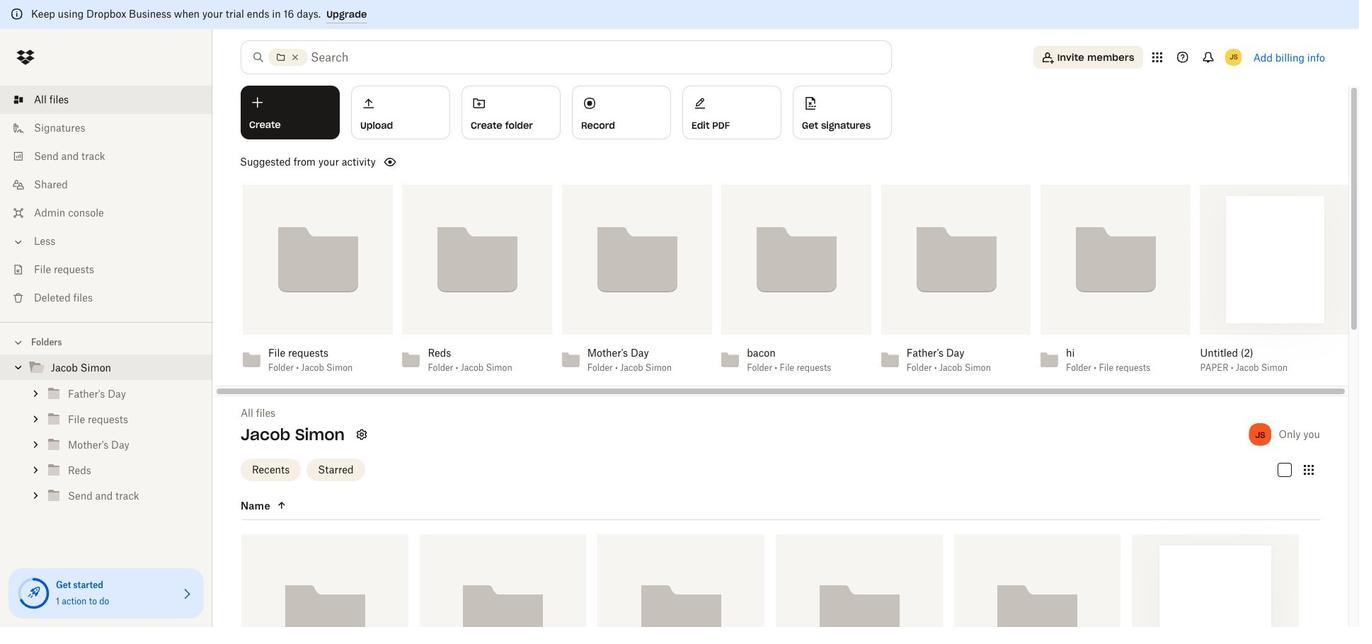 Task type: locate. For each thing, give the bounding box(es) containing it.
list
[[0, 77, 212, 322]]

less image
[[11, 235, 25, 249]]

group
[[0, 381, 212, 508]]

folder, file requests row
[[420, 535, 587, 627]]

folder, reds row
[[776, 535, 943, 627]]

list item
[[0, 86, 212, 114]]

dropbox image
[[11, 43, 40, 72]]

folder settings image
[[353, 426, 370, 443]]

alert
[[0, 0, 1360, 29]]



Task type: describe. For each thing, give the bounding box(es) containing it.
folder, send and track row
[[954, 535, 1121, 627]]

Search in folder "Jacob Simon" text field
[[311, 49, 863, 66]]

folder, mother's day row
[[598, 535, 765, 627]]

folder, father's day row
[[241, 535, 408, 627]]

file, _ getting started with dropbox paper.paper row
[[1133, 535, 1299, 627]]



Task type: vqa. For each thing, say whether or not it's contained in the screenshot.
DROPBOX icon
yes



